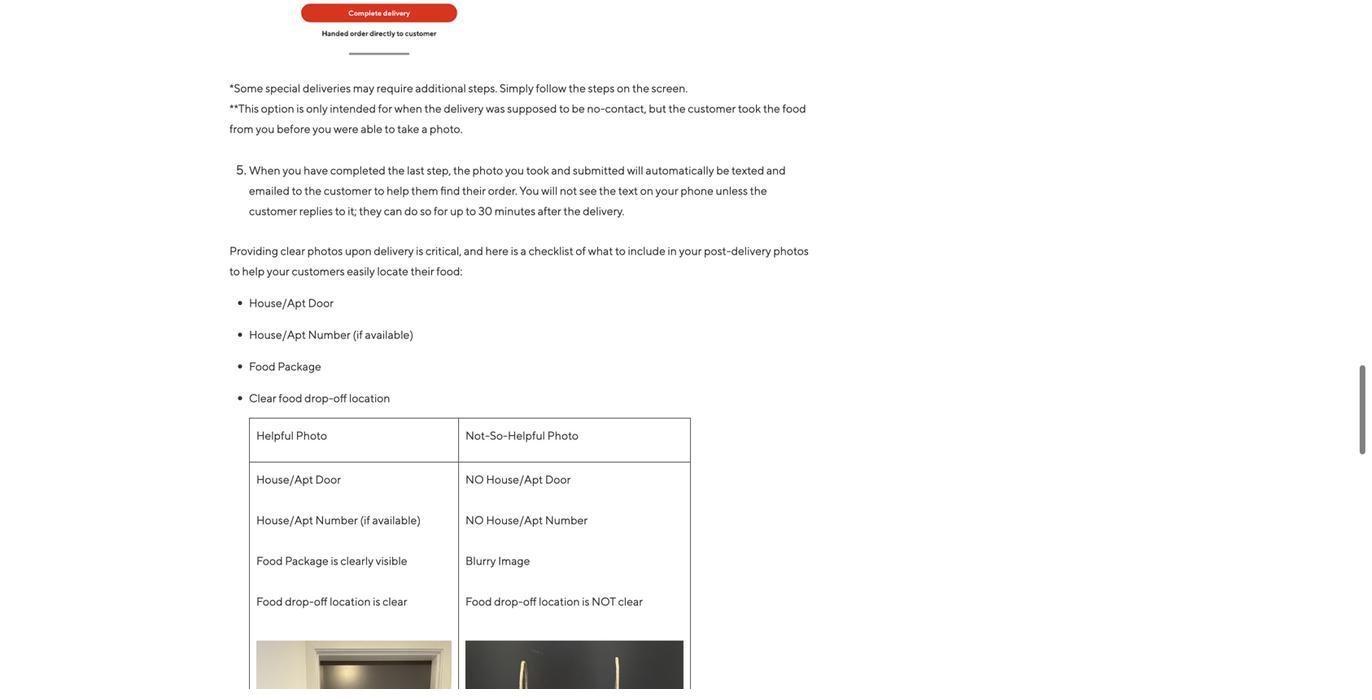 Task type: locate. For each thing, give the bounding box(es) containing it.
photo down clear food drop-off location
[[296, 429, 327, 442]]

package for food package is clearly visible
[[285, 554, 329, 567]]

and left the here
[[464, 244, 483, 257]]

helpful
[[256, 429, 294, 442], [508, 429, 545, 442]]

include
[[628, 244, 665, 257]]

1 vertical spatial no
[[465, 513, 484, 527]]

customer down screen.
[[688, 102, 736, 115]]

house/apt number (if available) up food package
[[249, 328, 413, 341]]

1 vertical spatial be
[[716, 163, 729, 177]]

no for no house/apt door
[[465, 473, 484, 486]]

0 horizontal spatial photo
[[296, 429, 327, 442]]

1 horizontal spatial delivery
[[444, 102, 484, 115]]

the up texted
[[763, 102, 780, 115]]

help down providing
[[242, 264, 265, 278]]

providing
[[229, 244, 278, 257]]

is down visible
[[373, 595, 380, 608]]

1 horizontal spatial be
[[716, 163, 729, 177]]

0 horizontal spatial a
[[422, 122, 428, 135]]

took up texted
[[738, 102, 761, 115]]

package up clear food drop-off location
[[278, 360, 321, 373]]

your right 'in' at the left top
[[679, 244, 702, 257]]

customer
[[688, 102, 736, 115], [324, 184, 372, 197], [249, 204, 297, 218]]

on right text on the left top
[[640, 184, 653, 197]]

option
[[261, 102, 294, 115]]

location
[[349, 391, 390, 405], [330, 595, 371, 608], [539, 595, 580, 608]]

providing clear photos upon delivery is critical, and here is a checklist of what to include in your post-delivery photos to help your customers easily locate their food:
[[229, 244, 809, 278]]

can
[[384, 204, 402, 218]]

0 vertical spatial took
[[738, 102, 761, 115]]

0 horizontal spatial their
[[411, 264, 434, 278]]

0 horizontal spatial be
[[572, 102, 585, 115]]

2 no from the top
[[465, 513, 484, 527]]

number up food package is clearly visible
[[315, 513, 358, 527]]

no up blurry
[[465, 513, 484, 527]]

0 vertical spatial be
[[572, 102, 585, 115]]

blurry
[[465, 554, 496, 568]]

(if down easily
[[353, 328, 363, 341]]

for down require
[[378, 102, 392, 115]]

2 helpful from the left
[[508, 429, 545, 442]]

2 horizontal spatial customer
[[688, 102, 736, 115]]

and right texted
[[766, 163, 786, 177]]

0 vertical spatial will
[[627, 163, 643, 177]]

1 horizontal spatial helpful
[[508, 429, 545, 442]]

clear right not
[[618, 595, 643, 608]]

be inside when you have completed the last step, the photo you took and submitted will automatically be texted and emailed to the customer to help them find their order. you will not see the text on your phone unless the customer replies to it; they can do so for up to 30 minutes after the delivery.
[[716, 163, 729, 177]]

food drop-off location is clear
[[256, 595, 407, 608]]

to down providing
[[229, 264, 240, 278]]

clear
[[280, 244, 305, 257], [383, 595, 407, 608], [618, 595, 643, 608]]

for inside when you have completed the last step, the photo you took and submitted will automatically be texted and emailed to the customer to help them find their order. you will not see the text on your phone unless the customer replies to it; they can do so for up to 30 minutes after the delivery.
[[434, 204, 448, 218]]

*some special deliveries may require additional steps. simply follow the steps on the screen. **this option is only intended for when the delivery was supposed to be no-contact, but the customer took the food from you before you were able to take a photo.
[[229, 81, 806, 135]]

off down image on the left
[[523, 595, 537, 608]]

you
[[519, 184, 539, 197]]

clear inside providing clear photos upon delivery is critical, and here is a checklist of what to include in your post-delivery photos to help your customers easily locate their food:
[[280, 244, 305, 257]]

1 horizontal spatial a
[[520, 244, 526, 257]]

critical,
[[426, 244, 462, 257]]

off down food package is clearly visible
[[314, 595, 327, 608]]

0 vertical spatial food
[[782, 102, 806, 115]]

0 horizontal spatial will
[[541, 184, 558, 197]]

so-
[[490, 429, 508, 442]]

is left only
[[296, 102, 304, 115]]

and inside providing clear photos upon delivery is critical, and here is a checklist of what to include in your post-delivery photos to help your customers easily locate their food:
[[464, 244, 483, 257]]

0 horizontal spatial and
[[464, 244, 483, 257]]

and up "not"
[[551, 163, 571, 177]]

on
[[617, 81, 630, 95], [640, 184, 653, 197]]

1 vertical spatial house/apt number (if available)
[[256, 513, 423, 527]]

0 vertical spatial for
[[378, 102, 392, 115]]

food up clear
[[249, 360, 275, 373]]

your down automatically
[[656, 184, 678, 197]]

0 vertical spatial no
[[465, 473, 484, 486]]

1 no from the top
[[465, 473, 484, 486]]

unless
[[716, 184, 748, 197]]

customer up it;
[[324, 184, 372, 197]]

clear
[[249, 391, 276, 405]]

30
[[478, 204, 492, 218]]

no house/apt door
[[465, 473, 573, 486]]

you right the from
[[256, 122, 275, 135]]

1 vertical spatial on
[[640, 184, 653, 197]]

customer down emailed
[[249, 204, 297, 218]]

visible
[[376, 554, 407, 567]]

able
[[361, 122, 382, 135]]

door up 'no house/apt number' on the bottom left of the page
[[545, 473, 571, 486]]

your down providing
[[267, 264, 290, 278]]

1 vertical spatial a
[[520, 244, 526, 257]]

your
[[656, 184, 678, 197], [679, 244, 702, 257], [267, 264, 290, 278]]

0 vertical spatial help
[[387, 184, 409, 197]]

food for food package
[[249, 360, 275, 373]]

1 horizontal spatial their
[[462, 184, 486, 197]]

1 horizontal spatial off
[[333, 391, 347, 405]]

on inside when you have completed the last step, the photo you took and submitted will automatically be texted and emailed to the customer to help them find their order. you will not see the text on your phone unless the customer replies to it; they can do so for up to 30 minutes after the delivery.
[[640, 184, 653, 197]]

photos right post-
[[773, 244, 809, 257]]

photo
[[472, 163, 503, 177]]

be
[[572, 102, 585, 115], [716, 163, 729, 177]]

checklist
[[529, 244, 573, 257]]

the right step,
[[453, 163, 470, 177]]

number up food package
[[308, 328, 351, 341]]

the down additional
[[424, 102, 442, 115]]

food for food drop-off location is clear
[[256, 595, 283, 608]]

their left food:
[[411, 264, 434, 278]]

and
[[551, 163, 571, 177], [766, 163, 786, 177], [464, 244, 483, 257]]

food for food drop-off location is not clear
[[465, 595, 492, 608]]

texted
[[732, 163, 764, 177]]

2 photo from the left
[[547, 429, 578, 442]]

no down not-
[[465, 473, 484, 486]]

a inside providing clear photos upon delivery is critical, and here is a checklist of what to include in your post-delivery photos to help your customers easily locate their food:
[[520, 244, 526, 257]]

help inside when you have completed the last step, the photo you took and submitted will automatically be texted and emailed to the customer to help them find their order. you will not see the text on your phone unless the customer replies to it; they can do so for up to 30 minutes after the delivery.
[[387, 184, 409, 197]]

1 horizontal spatial photos
[[773, 244, 809, 257]]

delivery up the photo.
[[444, 102, 484, 115]]

no house/apt number
[[465, 513, 590, 527]]

0 vertical spatial package
[[278, 360, 321, 373]]

available) up visible
[[372, 513, 421, 527]]

when
[[394, 102, 422, 115]]

1 horizontal spatial on
[[640, 184, 653, 197]]

customer inside *some special deliveries may require additional steps. simply follow the steps on the screen. **this option is only intended for when the delivery was supposed to be no-contact, but the customer took the food from you before you were able to take a photo.
[[688, 102, 736, 115]]

drop-
[[304, 391, 333, 405], [285, 595, 314, 608], [494, 595, 523, 608]]

*some
[[229, 81, 263, 95]]

2 horizontal spatial off
[[523, 595, 537, 608]]

0 horizontal spatial on
[[617, 81, 630, 95]]

screen.
[[651, 81, 688, 95]]

to down follow
[[559, 102, 570, 115]]

0 horizontal spatial your
[[267, 264, 290, 278]]

drop- down food package is clearly visible
[[285, 595, 314, 608]]

1 horizontal spatial food
[[782, 102, 806, 115]]

the down "not"
[[564, 204, 581, 218]]

the left steps
[[569, 81, 586, 95]]

0 horizontal spatial clear
[[280, 244, 305, 257]]

0 horizontal spatial photos
[[307, 244, 343, 257]]

see
[[579, 184, 597, 197]]

phone
[[681, 184, 713, 197]]

0 horizontal spatial customer
[[249, 204, 297, 218]]

0 horizontal spatial off
[[314, 595, 327, 608]]

1 vertical spatial food
[[279, 391, 302, 405]]

to
[[559, 102, 570, 115], [385, 122, 395, 135], [292, 184, 302, 197], [374, 184, 384, 197], [335, 204, 345, 218], [466, 204, 476, 218], [615, 244, 626, 257], [229, 264, 240, 278]]

house/apt number (if available)
[[249, 328, 413, 341], [256, 513, 423, 527]]

special
[[265, 81, 300, 95]]

1 horizontal spatial took
[[738, 102, 761, 115]]

0 horizontal spatial help
[[242, 264, 265, 278]]

clear food drop-off location
[[249, 391, 390, 405]]

took
[[738, 102, 761, 115], [526, 163, 549, 177]]

help
[[387, 184, 409, 197], [242, 264, 265, 278]]

post-
[[704, 244, 731, 257]]

will up text on the left top
[[627, 163, 643, 177]]

available) down locate
[[365, 328, 413, 341]]

food inside *some special deliveries may require additional steps. simply follow the steps on the screen. **this option is only intended for when the delivery was supposed to be no-contact, but the customer took the food from you before you were able to take a photo.
[[782, 102, 806, 115]]

the
[[569, 81, 586, 95], [632, 81, 649, 95], [424, 102, 442, 115], [669, 102, 686, 115], [763, 102, 780, 115], [388, 163, 405, 177], [453, 163, 470, 177], [304, 184, 322, 197], [599, 184, 616, 197], [750, 184, 767, 197], [564, 204, 581, 218]]

food down food package is clearly visible
[[256, 595, 283, 608]]

their up 30
[[462, 184, 486, 197]]

additional
[[415, 81, 466, 95]]

they
[[359, 204, 382, 218]]

1 horizontal spatial clear
[[383, 595, 407, 608]]

for
[[378, 102, 392, 115], [434, 204, 448, 218]]

no
[[465, 473, 484, 486], [465, 513, 484, 527]]

have
[[304, 163, 328, 177]]

0 horizontal spatial helpful
[[256, 429, 294, 442]]

help up can
[[387, 184, 409, 197]]

1 horizontal spatial for
[[434, 204, 448, 218]]

be left no-
[[572, 102, 585, 115]]

drop- for no
[[494, 595, 523, 608]]

food down blurry
[[465, 595, 492, 608]]

1 horizontal spatial your
[[656, 184, 678, 197]]

house/apt
[[249, 296, 306, 310], [249, 328, 306, 341], [256, 473, 313, 486], [486, 473, 543, 486], [256, 513, 313, 527], [486, 513, 543, 527]]

0 vertical spatial a
[[422, 122, 428, 135]]

a
[[422, 122, 428, 135], [520, 244, 526, 257]]

food
[[249, 360, 275, 373], [256, 554, 283, 567], [256, 595, 283, 608], [465, 595, 492, 608]]

0 horizontal spatial delivery
[[374, 244, 414, 257]]

2 vertical spatial your
[[267, 264, 290, 278]]

took up you at the top left of the page
[[526, 163, 549, 177]]

a right take
[[422, 122, 428, 135]]

on up "contact,"
[[617, 81, 630, 95]]

house/apt up 'no house/apt number' on the bottom left of the page
[[486, 473, 543, 486]]

clear down visible
[[383, 595, 407, 608]]

helpful down clear
[[256, 429, 294, 442]]

will left "not"
[[541, 184, 558, 197]]

were
[[334, 122, 358, 135]]

1 vertical spatial your
[[679, 244, 702, 257]]

delivery up locate
[[374, 244, 414, 257]]

your inside when you have completed the last step, the photo you took and submitted will automatically be texted and emailed to the customer to help them find their order. you will not see the text on your phone unless the customer replies to it; they can do so for up to 30 minutes after the delivery.
[[656, 184, 678, 197]]

number down no house/apt door on the left bottom of page
[[545, 513, 588, 527]]

not
[[592, 595, 616, 608]]

(if
[[353, 328, 363, 341], [360, 513, 370, 527]]

be inside *some special deliveries may require additional steps. simply follow the steps on the screen. **this option is only intended for when the delivery was supposed to be no-contact, but the customer took the food from you before you were able to take a photo.
[[572, 102, 585, 115]]

0 vertical spatial their
[[462, 184, 486, 197]]

food for food package is clearly visible
[[256, 554, 283, 567]]

1 horizontal spatial photo
[[547, 429, 578, 442]]

1 horizontal spatial customer
[[324, 184, 372, 197]]

clear up "customers"
[[280, 244, 305, 257]]

house/apt up food package
[[249, 328, 306, 341]]

of
[[576, 244, 586, 257]]

is left critical, at the left of the page
[[416, 244, 423, 257]]

off right clear
[[333, 391, 347, 405]]

available)
[[365, 328, 413, 341], [372, 513, 421, 527]]

1 vertical spatial help
[[242, 264, 265, 278]]

package up 'food drop-off location is clear'
[[285, 554, 329, 567]]

not
[[560, 184, 577, 197]]

is left clearly
[[331, 554, 338, 567]]

1 vertical spatial their
[[411, 264, 434, 278]]

1 vertical spatial package
[[285, 554, 329, 567]]

photos up "customers"
[[307, 244, 343, 257]]

before
[[277, 122, 310, 135]]

easily
[[347, 264, 375, 278]]

to right emailed
[[292, 184, 302, 197]]

is left not
[[582, 595, 589, 608]]

0 vertical spatial on
[[617, 81, 630, 95]]

minutes
[[495, 204, 535, 218]]

so
[[420, 204, 432, 218]]

house/apt number (if available) up food package is clearly visible
[[256, 513, 423, 527]]

a right the here
[[520, 244, 526, 257]]

photo
[[296, 429, 327, 442], [547, 429, 578, 442]]

1 vertical spatial for
[[434, 204, 448, 218]]

house/apt down helpful photo
[[256, 473, 313, 486]]

drop- down image on the left
[[494, 595, 523, 608]]

0 vertical spatial customer
[[688, 102, 736, 115]]

house/apt door down helpful photo
[[256, 473, 343, 486]]

door
[[308, 296, 334, 310], [315, 473, 341, 486], [545, 473, 571, 486]]

0 horizontal spatial for
[[378, 102, 392, 115]]

0 vertical spatial your
[[656, 184, 678, 197]]

1 photo from the left
[[296, 429, 327, 442]]

number
[[308, 328, 351, 341], [315, 513, 358, 527], [545, 513, 588, 527]]

1 horizontal spatial help
[[387, 184, 409, 197]]

food up 'food drop-off location is clear'
[[256, 554, 283, 567]]

to left it;
[[335, 204, 345, 218]]

supposed
[[507, 102, 557, 115]]

here
[[485, 244, 509, 257]]

helpful up no house/apt door on the left bottom of page
[[508, 429, 545, 442]]

submitted
[[573, 163, 625, 177]]

food package
[[249, 360, 321, 373]]

photo up no house/apt door on the left bottom of page
[[547, 429, 578, 442]]

0 horizontal spatial took
[[526, 163, 549, 177]]

took inside when you have completed the last step, the photo you took and submitted will automatically be texted and emailed to the customer to help them find their order. you will not see the text on your phone unless the customer replies to it; they can do so for up to 30 minutes after the delivery.
[[526, 163, 549, 177]]

for right the so
[[434, 204, 448, 218]]

food drop-off location is not clear
[[465, 595, 643, 608]]

delivery down "unless" at top
[[731, 244, 771, 257]]

(if up clearly
[[360, 513, 370, 527]]

location for house/apt door
[[330, 595, 371, 608]]

a inside *some special deliveries may require additional steps. simply follow the steps on the screen. **this option is only intended for when the delivery was supposed to be no-contact, but the customer took the food from you before you were able to take a photo.
[[422, 122, 428, 135]]

1 vertical spatial took
[[526, 163, 549, 177]]

do
[[404, 204, 418, 218]]

house/apt door down "customers"
[[249, 296, 334, 310]]

simply
[[500, 81, 534, 95]]

be up "unless" at top
[[716, 163, 729, 177]]



Task type: vqa. For each thing, say whether or not it's contained in the screenshot.
the steps on the left of the page
yes



Task type: describe. For each thing, give the bounding box(es) containing it.
was
[[486, 102, 505, 115]]

1 vertical spatial (if
[[360, 513, 370, 527]]

no-
[[587, 102, 605, 115]]

from
[[229, 122, 254, 135]]

their inside when you have completed the last step, the photo you took and submitted will automatically be texted and emailed to the customer to help them find their order. you will not see the text on your phone unless the customer replies to it; they can do so for up to 30 minutes after the delivery.
[[462, 184, 486, 197]]

package for food package
[[278, 360, 321, 373]]

when
[[249, 163, 280, 177]]

automatically
[[646, 163, 714, 177]]

2 photos from the left
[[773, 244, 809, 257]]

require
[[377, 81, 413, 95]]

take
[[397, 122, 419, 135]]

when you have completed the last step, the photo you took and submitted will automatically be texted and emailed to the customer to help them find their order. you will not see the text on your phone unless the customer replies to it; they can do so for up to 30 minutes after the delivery.
[[249, 163, 786, 218]]

0 vertical spatial (if
[[353, 328, 363, 341]]

not-so-helpful photo
[[465, 429, 578, 442]]

food:
[[436, 264, 462, 278]]

1 photos from the left
[[307, 244, 343, 257]]

intended
[[330, 102, 376, 115]]

photo.
[[430, 122, 463, 135]]

you down only
[[313, 122, 331, 135]]

contact,
[[605, 102, 647, 115]]

clearly
[[340, 554, 374, 567]]

drop- up helpful photo
[[304, 391, 333, 405]]

the right 'see'
[[599, 184, 616, 197]]

is right the here
[[511, 244, 518, 257]]

2 vertical spatial customer
[[249, 204, 297, 218]]

to right what
[[615, 244, 626, 257]]

house/apt up image on the left
[[486, 513, 543, 527]]

not-
[[465, 429, 490, 442]]

follow
[[536, 81, 566, 95]]

delivery.
[[583, 204, 624, 218]]

house/apt up food package is clearly visible
[[256, 513, 313, 527]]

blurry image
[[465, 554, 530, 568]]

1 vertical spatial will
[[541, 184, 558, 197]]

steps
[[588, 81, 615, 95]]

order.
[[488, 184, 517, 197]]

drop- for house/apt
[[285, 595, 314, 608]]

image
[[498, 554, 530, 568]]

is inside *some special deliveries may require additional steps. simply follow the steps on the screen. **this option is only intended for when the delivery was supposed to be no-contact, but the customer took the food from you before you were able to take a photo.
[[296, 102, 304, 115]]

their inside providing clear photos upon delivery is critical, and here is a checklist of what to include in your post-delivery photos to help your customers easily locate their food:
[[411, 264, 434, 278]]

completed
[[330, 163, 386, 177]]

the down have
[[304, 184, 322, 197]]

last
[[407, 163, 425, 177]]

1 horizontal spatial will
[[627, 163, 643, 177]]

find
[[440, 184, 460, 197]]

off for no house/apt door
[[523, 595, 537, 608]]

up
[[450, 204, 463, 218]]

locate
[[377, 264, 408, 278]]

food package is clearly visible
[[256, 554, 407, 567]]

the right but at top left
[[669, 102, 686, 115]]

2 horizontal spatial delivery
[[731, 244, 771, 257]]

emailed
[[249, 184, 290, 197]]

for inside *some special deliveries may require additional steps. simply follow the steps on the screen. **this option is only intended for when the delivery was supposed to be no-contact, but the customer took the food from you before you were able to take a photo.
[[378, 102, 392, 115]]

off for house/apt door
[[314, 595, 327, 608]]

took inside *some special deliveries may require additional steps. simply follow the steps on the screen. **this option is only intended for when the delivery was supposed to be no-contact, but the customer took the food from you before you were able to take a photo.
[[738, 102, 761, 115]]

no for no house/apt number
[[465, 513, 484, 527]]

to right able
[[385, 122, 395, 135]]

2 horizontal spatial your
[[679, 244, 702, 257]]

help inside providing clear photos upon delivery is critical, and here is a checklist of what to include in your post-delivery photos to help your customers easily locate their food:
[[242, 264, 265, 278]]

only
[[306, 102, 328, 115]]

but
[[649, 102, 666, 115]]

steps.
[[468, 81, 497, 95]]

step,
[[427, 163, 451, 177]]

text
[[618, 184, 638, 197]]

the up "contact,"
[[632, 81, 649, 95]]

upon
[[345, 244, 372, 257]]

replies
[[299, 204, 333, 218]]

0 vertical spatial house/apt door
[[249, 296, 334, 310]]

may
[[353, 81, 374, 95]]

the left last
[[388, 163, 405, 177]]

the down texted
[[750, 184, 767, 197]]

2 horizontal spatial clear
[[618, 595, 643, 608]]

user-added image image
[[295, 0, 464, 58]]

to up they
[[374, 184, 384, 197]]

1 vertical spatial house/apt door
[[256, 473, 343, 486]]

0 vertical spatial house/apt number (if available)
[[249, 328, 413, 341]]

you left have
[[283, 163, 301, 177]]

what
[[588, 244, 613, 257]]

0 horizontal spatial food
[[279, 391, 302, 405]]

1 horizontal spatial and
[[551, 163, 571, 177]]

it;
[[348, 204, 357, 218]]

delivery inside *some special deliveries may require additional steps. simply follow the steps on the screen. **this option is only intended for when the delivery was supposed to be no-contact, but the customer took the food from you before you were able to take a photo.
[[444, 102, 484, 115]]

**this
[[229, 102, 259, 115]]

door down helpful photo
[[315, 473, 341, 486]]

2 horizontal spatial and
[[766, 163, 786, 177]]

0 vertical spatial available)
[[365, 328, 413, 341]]

1 vertical spatial available)
[[372, 513, 421, 527]]

after
[[538, 204, 561, 218]]

on inside *some special deliveries may require additional steps. simply follow the steps on the screen. **this option is only intended for when the delivery was supposed to be no-contact, but the customer took the food from you before you were able to take a photo.
[[617, 81, 630, 95]]

them
[[411, 184, 438, 197]]

house/apt down "customers"
[[249, 296, 306, 310]]

1 helpful from the left
[[256, 429, 294, 442]]

deliveries
[[303, 81, 351, 95]]

customers
[[292, 264, 345, 278]]

location for no house/apt door
[[539, 595, 580, 608]]

door down "customers"
[[308, 296, 334, 310]]

you up 'order.'
[[505, 163, 524, 177]]

helpful photo
[[256, 429, 327, 442]]

to right up
[[466, 204, 476, 218]]

1 vertical spatial customer
[[324, 184, 372, 197]]

in
[[668, 244, 677, 257]]



